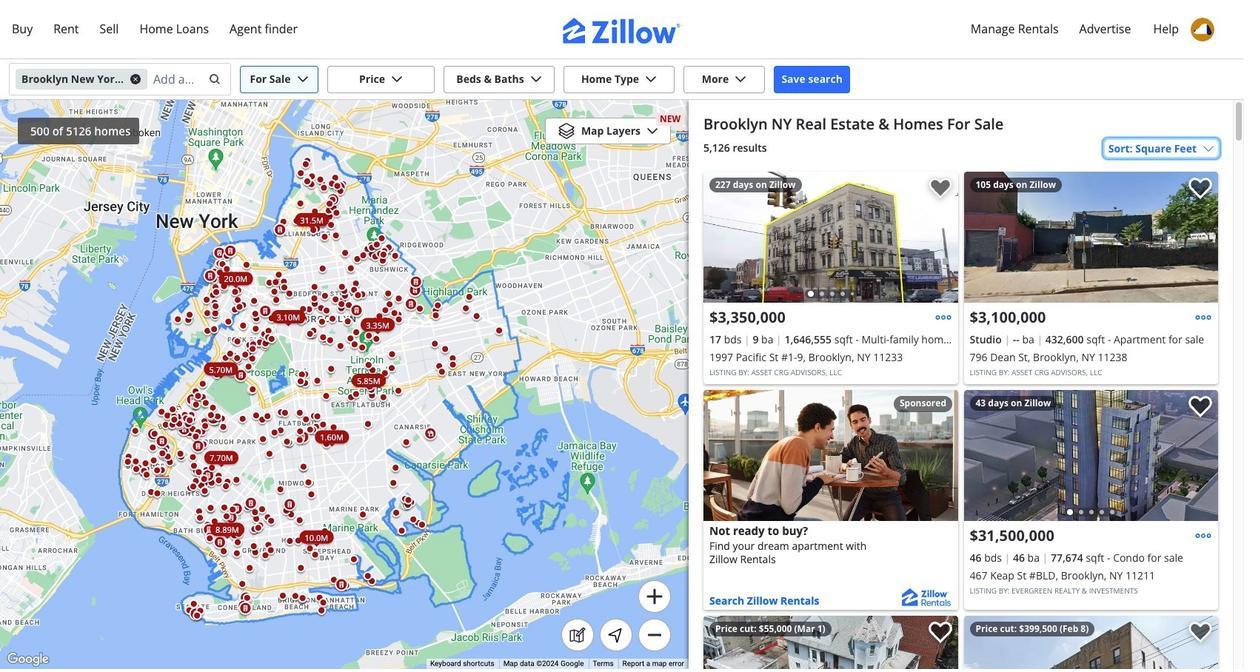 Task type: vqa. For each thing, say whether or not it's contained in the screenshot.
Zillow logo on the top of page
yes



Task type: describe. For each thing, give the bounding box(es) containing it.
property images, use arrow keys to navigate, image 1 of 22 group
[[703, 172, 958, 307]]

796 dean st, brooklyn, ny 11238 image
[[964, 172, 1218, 303]]

remove tag image
[[130, 73, 141, 85]]

zillow logo image
[[563, 18, 681, 44]]

948 clarkson ave, brooklyn, ny 11203 image
[[964, 616, 1218, 669]]

advertisement element
[[703, 390, 958, 610]]

467 keap st #bld, brooklyn, ny 11211 image
[[964, 390, 1218, 521]]

clear field image
[[207, 73, 218, 85]]

Add another location text field
[[153, 67, 199, 91]]

your profile default icon image
[[1191, 18, 1214, 41]]



Task type: locate. For each thing, give the bounding box(es) containing it.
filters element
[[0, 59, 1244, 100]]

map-zoom-control-buttons group
[[638, 581, 671, 652]]

property images, use arrow keys to navigate, image 1 of 5 group
[[964, 390, 1218, 525]]

map region
[[0, 100, 689, 669]]

main content
[[689, 100, 1233, 669]]

google image
[[4, 650, 53, 669]]

5622 14th ave, brooklyn, ny 11219 image
[[703, 616, 958, 669]]

location outline image
[[607, 626, 625, 644]]

main navigation
[[0, 0, 1244, 59]]

1997 pacific st #1-9, brooklyn, ny 11233 image
[[703, 172, 958, 303]]



